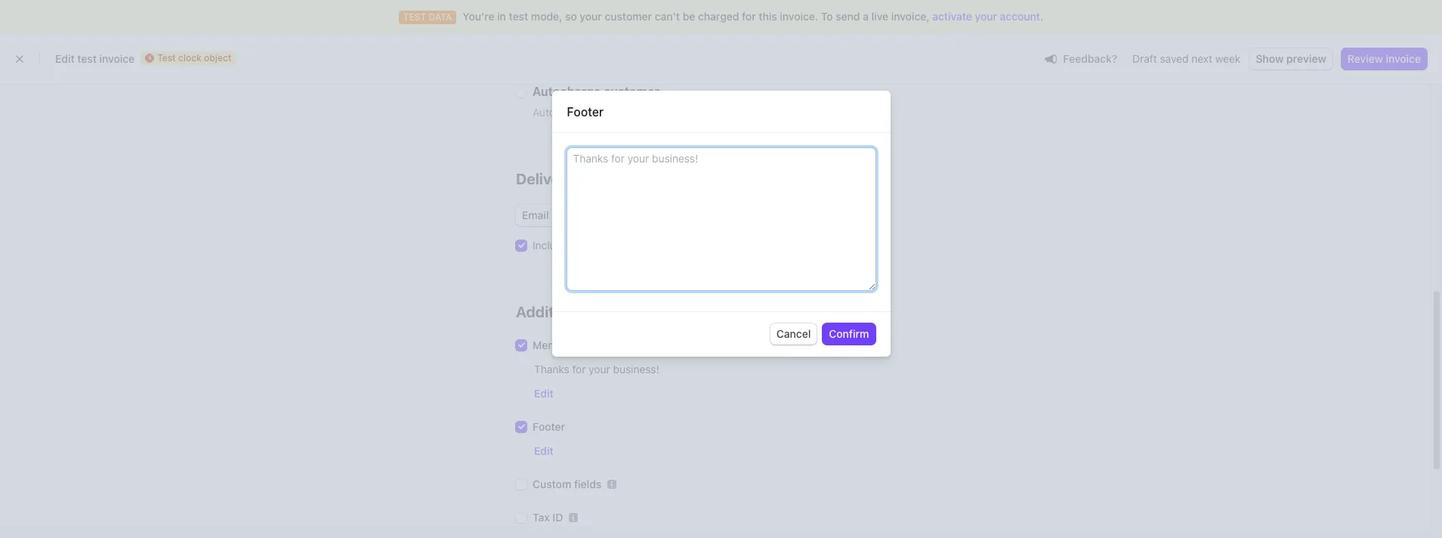 Task type: describe. For each thing, give the bounding box(es) containing it.
custom fields
[[533, 478, 602, 491]]

to for online
[[591, 239, 601, 252]]

options
[[592, 303, 645, 320]]

include link to online payment page
[[533, 239, 705, 252]]

edit for first edit button from the top
[[534, 387, 554, 400]]

fields
[[574, 478, 602, 491]]

you're
[[463, 10, 495, 23]]

1 horizontal spatial for
[[742, 10, 756, 23]]

delivery
[[516, 170, 575, 187]]

be
[[683, 10, 696, 23]]

saved
[[1161, 52, 1189, 65]]

page
[[681, 239, 705, 252]]

1 edit button from the top
[[534, 386, 554, 401]]

autocharge
[[533, 85, 601, 98]]

so
[[565, 10, 577, 23]]

your left business! at left bottom
[[589, 363, 611, 376]]

automatically
[[533, 106, 599, 119]]

.
[[1041, 10, 1044, 23]]

thanks
[[534, 363, 570, 376]]

confirm button
[[823, 324, 876, 345]]

this
[[759, 10, 778, 23]]

invoice.
[[780, 10, 819, 23]]

object
[[204, 52, 232, 63]]

tax id
[[533, 511, 563, 524]]

0 horizontal spatial footer
[[533, 420, 565, 433]]

feedback?
[[1064, 52, 1118, 65]]

online
[[604, 239, 633, 252]]

1 horizontal spatial a
[[863, 10, 869, 23]]

draft saved next week
[[1133, 52, 1241, 65]]

next
[[1192, 52, 1213, 65]]

activate
[[933, 10, 973, 23]]

draft
[[1133, 52, 1158, 65]]

2 edit button from the top
[[534, 444, 554, 459]]

thanks for your business!
[[534, 363, 660, 376]]

email invoice to customer button
[[516, 205, 671, 226]]

additional
[[516, 303, 589, 320]]

method
[[692, 106, 729, 119]]

additional options
[[516, 303, 645, 320]]

edit for 1st edit button from the bottom of the page
[[534, 444, 554, 457]]

in
[[498, 10, 506, 23]]

your right "activate"
[[975, 10, 998, 23]]

charge
[[602, 106, 635, 119]]

0 horizontal spatial invoice
[[99, 52, 135, 65]]

1 horizontal spatial test
[[509, 10, 529, 23]]

to
[[822, 10, 833, 23]]

business!
[[613, 363, 660, 376]]

invoice for email invoice to customer
[[552, 209, 587, 221]]

confirm
[[829, 327, 870, 340]]

send
[[836, 10, 861, 23]]

0 vertical spatial customer
[[605, 10, 652, 23]]

edit test invoice
[[55, 52, 135, 65]]

id
[[553, 511, 563, 524]]

1 vertical spatial payment
[[636, 239, 678, 252]]

include
[[533, 239, 568, 252]]

email
[[522, 209, 549, 221]]

file
[[747, 106, 762, 119]]



Task type: locate. For each thing, give the bounding box(es) containing it.
customer inside popup button
[[603, 209, 650, 221]]

customer up include link to online payment page
[[603, 209, 650, 221]]

invoice,
[[892, 10, 930, 23]]

for left this
[[742, 10, 756, 23]]

1 vertical spatial a
[[638, 106, 644, 119]]

Thanks for your business! text field
[[567, 148, 876, 290]]

1 vertical spatial edit
[[534, 387, 554, 400]]

2 horizontal spatial invoice
[[1387, 52, 1422, 65]]

memo
[[533, 339, 564, 351]]

0 horizontal spatial a
[[638, 106, 644, 119]]

show preview
[[1257, 52, 1327, 65]]

on
[[732, 106, 744, 119]]

preview
[[1287, 52, 1327, 65]]

tax
[[533, 511, 550, 524]]

1 vertical spatial to
[[591, 239, 601, 252]]

charged
[[698, 10, 740, 23]]

payment left page
[[636, 239, 678, 252]]

week
[[1216, 52, 1241, 65]]

1 horizontal spatial invoice
[[552, 209, 587, 221]]

invoice for review invoice
[[1387, 52, 1422, 65]]

footer down thanks
[[533, 420, 565, 433]]

0 vertical spatial footer
[[567, 105, 604, 119]]

autocharge customer automatically charge a payment method on file
[[533, 85, 762, 119]]

0 vertical spatial to
[[590, 209, 600, 221]]

a left "live"
[[863, 10, 869, 23]]

invoice right review
[[1387, 52, 1422, 65]]

0 vertical spatial for
[[742, 10, 756, 23]]

to up include link to online payment page
[[590, 209, 600, 221]]

a inside the autocharge customer automatically charge a payment method on file
[[638, 106, 644, 119]]

footer
[[567, 105, 604, 119], [533, 420, 565, 433]]

1 horizontal spatial footer
[[567, 105, 604, 119]]

to right link
[[591, 239, 601, 252]]

feedback? button
[[1040, 48, 1124, 69]]

a
[[863, 10, 869, 23], [638, 106, 644, 119]]

edit button down thanks
[[534, 386, 554, 401]]

invoice inside button
[[1387, 52, 1422, 65]]

review
[[1348, 52, 1384, 65]]

edit button up custom in the left bottom of the page
[[534, 444, 554, 459]]

customer up "charge"
[[604, 85, 660, 98]]

0 horizontal spatial test
[[77, 52, 97, 65]]

customer inside the autocharge customer automatically charge a payment method on file
[[604, 85, 660, 98]]

activate your account link
[[933, 9, 1041, 24]]

a right "charge"
[[638, 106, 644, 119]]

review invoice
[[1348, 52, 1422, 65]]

can't
[[655, 10, 680, 23]]

cancel button
[[771, 324, 817, 345]]

live
[[872, 10, 889, 23]]

test
[[157, 52, 176, 63]]

invoice inside popup button
[[552, 209, 587, 221]]

1 vertical spatial test
[[77, 52, 97, 65]]

review invoice button
[[1342, 48, 1428, 70]]

1 vertical spatial customer
[[604, 85, 660, 98]]

cancel
[[777, 327, 811, 340]]

payment inside the autocharge customer automatically charge a payment method on file
[[647, 106, 689, 119]]

to
[[590, 209, 600, 221], [591, 239, 601, 252]]

to for customer
[[590, 209, 600, 221]]

customer
[[605, 10, 652, 23], [604, 85, 660, 98], [603, 209, 650, 221]]

0 vertical spatial test
[[509, 10, 529, 23]]

0 vertical spatial payment
[[647, 106, 689, 119]]

payment
[[647, 106, 689, 119], [636, 239, 678, 252]]

payment left method
[[647, 106, 689, 119]]

clock
[[178, 52, 202, 63]]

you're in test mode, so your customer can't be charged for this invoice. to send a live invoice, activate your account .
[[463, 10, 1044, 23]]

1 vertical spatial for
[[573, 363, 586, 376]]

ema
[[1423, 149, 1443, 162]]

2 vertical spatial edit
[[534, 444, 554, 457]]

email invoice to customer
[[522, 209, 650, 221]]

account
[[1001, 10, 1041, 23]]

0 horizontal spatial for
[[573, 363, 586, 376]]

invoice left test
[[99, 52, 135, 65]]

for right thanks
[[573, 363, 586, 376]]

0 vertical spatial a
[[863, 10, 869, 23]]

show
[[1257, 52, 1284, 65]]

edit
[[55, 52, 75, 65], [534, 387, 554, 400], [534, 444, 554, 457]]

test clock object
[[157, 52, 232, 63]]

link
[[571, 239, 588, 252]]

customer left the can't
[[605, 10, 652, 23]]

edit button
[[534, 386, 554, 401], [534, 444, 554, 459]]

test
[[509, 10, 529, 23], [77, 52, 97, 65]]

custom
[[533, 478, 572, 491]]

invoice up link
[[552, 209, 587, 221]]

your right the 'so'
[[580, 10, 602, 23]]

1 vertical spatial edit button
[[534, 444, 554, 459]]

1 vertical spatial footer
[[533, 420, 565, 433]]

2 vertical spatial customer
[[603, 209, 650, 221]]

mode,
[[531, 10, 563, 23]]

0 vertical spatial edit button
[[534, 386, 554, 401]]

to inside "email invoice to customer" popup button
[[590, 209, 600, 221]]

footer down autocharge
[[567, 105, 604, 119]]

for
[[742, 10, 756, 23], [573, 363, 586, 376]]

invoice
[[99, 52, 135, 65], [1387, 52, 1422, 65], [552, 209, 587, 221]]

0 vertical spatial edit
[[55, 52, 75, 65]]

your
[[580, 10, 602, 23], [975, 10, 998, 23], [589, 363, 611, 376]]

show preview button
[[1250, 48, 1333, 70]]



Task type: vqa. For each thing, say whether or not it's contained in the screenshot.
Balances link on the left
no



